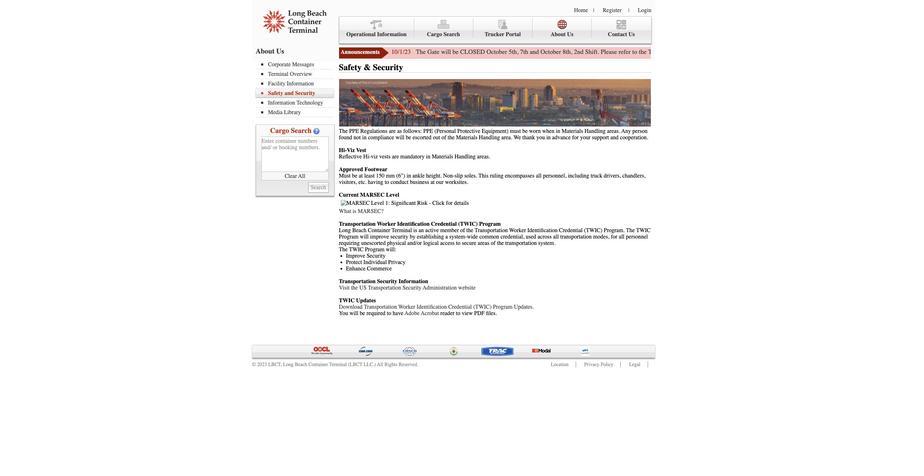 Task type: locate. For each thing, give the bounding box(es) containing it.
page
[[708, 48, 720, 56]]

2 vertical spatial the
[[339, 246, 348, 253]]

found
[[339, 134, 352, 141]]

1 vertical spatial safety
[[268, 90, 283, 96]]

1 horizontal spatial terminal
[[329, 362, 347, 368]]

0 horizontal spatial handling
[[455, 153, 476, 160]]

shift.
[[586, 48, 600, 56]]

2 horizontal spatial handling
[[585, 128, 606, 134]]

2 vertical spatial of
[[491, 240, 496, 246]]

privacy inside the improve security protect individual privacy enhance commerce
[[388, 259, 406, 265]]

long right lbct,
[[283, 362, 294, 368]]

program left updates.
[[493, 304, 513, 310]]

ppe
[[349, 128, 359, 134], [424, 128, 433, 134]]

© 2023 lbct, long beach container terminal (lbct llc.) all rights reserved.
[[252, 362, 419, 368]]

support
[[592, 134, 609, 141]]

in inside approved footwear must be at least 150 mm (6") in ankle height. non-slip soles. this ruling encompasses all personnel, including truck drivers, chandlers, visitors, etc. having to conduct business at our worksites.
[[407, 173, 411, 179]]

be right 'must'
[[352, 173, 358, 179]]

announcements
[[341, 49, 380, 55]]

to left secure
[[456, 240, 461, 246]]

&
[[364, 62, 371, 72]]

reader
[[441, 310, 455, 317]]

will inside transportation worker identification credential (twic) program long beach container terminal is an active member of the transportation worker identification credential (twic) program. the twic program will improve security by establishing a system-wide common credential, used across all transportation modes, for all personnel requiring unescorted physical and/or logical access to secure areas of the transportation system. the twic program will:
[[360, 234, 369, 240]]

to left have
[[387, 310, 392, 317]]

1 horizontal spatial materials
[[456, 134, 478, 141]]

1 horizontal spatial us
[[568, 31, 574, 38]]

hi-
[[339, 147, 347, 153], [364, 153, 371, 160]]

terminal up physical at the left
[[392, 227, 412, 234]]

refer
[[619, 48, 631, 56]]

be down the updates
[[360, 310, 365, 317]]

mm
[[386, 173, 395, 179]]

1 vertical spatial areas.
[[477, 153, 491, 160]]

the right out
[[448, 134, 455, 141]]

1 horizontal spatial worker
[[399, 304, 416, 310]]

0 vertical spatial cargo
[[427, 31, 442, 38]]

0 horizontal spatial privacy
[[388, 259, 406, 265]]

at left our
[[431, 179, 435, 185]]

1 vertical spatial all
[[377, 362, 384, 368]]

1 horizontal spatial long
[[339, 227, 351, 234]]

including
[[568, 173, 590, 179]]

media
[[268, 109, 283, 116]]

terminal
[[268, 71, 289, 77], [392, 227, 412, 234], [329, 362, 347, 368]]

program up individual
[[365, 246, 385, 253]]

container
[[368, 227, 391, 234], [309, 362, 328, 368]]

0 horizontal spatial hi-
[[339, 147, 347, 153]]

1 vertical spatial cargo search
[[270, 127, 312, 135]]

2 horizontal spatial us
[[629, 31, 635, 38]]

transportation left modes,
[[561, 234, 592, 240]]

we
[[514, 134, 521, 141]]

10/1/23 the gate will be closed october 5th, 7th and october 8th, 2nd shift. please refer to the truck gate hours web page for further gate details for the week.
[[392, 48, 814, 56]]

us
[[360, 285, 367, 291]]

about up the 8th,
[[551, 31, 566, 38]]

login
[[638, 7, 652, 13]]

transportation up areas
[[475, 227, 508, 234]]

and
[[530, 48, 539, 56], [285, 90, 294, 96], [611, 134, 619, 141]]

0 horizontal spatial about
[[256, 47, 275, 55]]

operational information
[[347, 31, 407, 38]]

0 vertical spatial privacy
[[388, 259, 406, 265]]

will:
[[386, 246, 397, 253]]

2 vertical spatial twic
[[339, 297, 355, 304]]

150
[[376, 173, 385, 179]]

0 horizontal spatial areas.
[[477, 153, 491, 160]]

1 horizontal spatial search
[[444, 31, 460, 38]]

2 horizontal spatial terminal
[[392, 227, 412, 234]]

2 vertical spatial and
[[611, 134, 619, 141]]

1 horizontal spatial and
[[530, 48, 539, 56]]

in right mandatory
[[426, 153, 431, 160]]

what
[[339, 208, 351, 214]]

0 horizontal spatial all
[[536, 173, 542, 179]]

all inside approved footwear must be at least 150 mm (6") in ankle height. non-slip soles. this ruling encompasses all personnel, including truck drivers, chandlers, visitors, etc. having to conduct business at our worksites.
[[536, 173, 542, 179]]

materials
[[562, 128, 584, 134], [456, 134, 478, 141], [432, 153, 454, 160]]

transportation down us
[[364, 304, 397, 310]]

the left us
[[351, 285, 358, 291]]

personnel,
[[543, 173, 567, 179]]

any
[[622, 128, 631, 134]]

materials inside hi-viz vest reflective hi-viz vests are mandatory in materials handling areas.
[[432, 153, 454, 160]]

1 vertical spatial twic
[[349, 246, 364, 253]]

all left the 'personnel,'
[[536, 173, 542, 179]]

gate down "cargo search" "link"
[[428, 48, 440, 56]]

terminal inside transportation worker identification credential (twic) program long beach container terminal is an active member of the transportation worker identification credential (twic) program. the twic program will improve security by establishing a system-wide common credential, used across all transportation modes, for all personnel requiring unescorted physical and/or logical access to secure areas of the transportation system. the twic program will:
[[392, 227, 412, 234]]

0 horizontal spatial worker
[[377, 221, 396, 227]]

1 horizontal spatial container
[[368, 227, 391, 234]]

areas. inside ​​​​​the ppe regulations are as follows: ppe (personal protective equipment) must be worn when in materials handling areas. any person found not in compliance will be escorted out of the materials handling area. we thank you in advance for your support and cooperation.
[[608, 128, 621, 134]]

and/or
[[408, 240, 422, 246]]

areas
[[478, 240, 490, 246]]

security down the 10/1/23
[[373, 62, 403, 72]]

privacy down the will: at the bottom left of the page
[[388, 259, 406, 265]]

0 horizontal spatial october
[[487, 48, 507, 56]]

about us
[[551, 31, 574, 38], [256, 47, 284, 55]]

0 vertical spatial the
[[416, 48, 426, 56]]

information
[[377, 31, 407, 38], [287, 80, 314, 87], [268, 100, 295, 106], [399, 278, 429, 285]]

information up adobe
[[399, 278, 429, 285]]

all left personnel
[[619, 234, 625, 240]]

cargo search
[[427, 31, 460, 38], [270, 127, 312, 135]]

0 horizontal spatial menu bar
[[256, 61, 337, 117]]

0 vertical spatial about us
[[551, 31, 574, 38]]

and down facility information link
[[285, 90, 294, 96]]

logical
[[424, 240, 439, 246]]

about up corporate
[[256, 47, 275, 55]]

program
[[479, 221, 501, 227], [339, 234, 359, 240], [365, 246, 385, 253], [493, 304, 513, 310]]

are left the as
[[389, 128, 396, 134]]

1 horizontal spatial of
[[461, 227, 465, 234]]

at left the least
[[359, 173, 363, 179]]

all right llc.)
[[377, 362, 384, 368]]

beach up the requiring
[[353, 227, 367, 234]]

the up protect
[[339, 246, 348, 253]]

menu bar containing operational information
[[339, 16, 652, 44]]

you
[[339, 310, 348, 317]]

0 vertical spatial container
[[368, 227, 391, 234]]

2023
[[257, 362, 267, 368]]

container inside transportation worker identification credential (twic) program long beach container terminal is an active member of the transportation worker identification credential (twic) program. the twic program will improve security by establishing a system-wide common credential, used across all transportation modes, for all personnel requiring unescorted physical and/or logical access to secure areas of the transportation system. the twic program will:
[[368, 227, 391, 234]]

10/1/23
[[392, 48, 411, 56]]

in inside hi-viz vest reflective hi-viz vests are mandatory in materials handling areas.
[[426, 153, 431, 160]]

in right (6")
[[407, 173, 411, 179]]

administration
[[423, 285, 457, 291]]

safety inside corporate messages terminal overview facility information safety and security information technology media library
[[268, 90, 283, 96]]

transportation
[[561, 234, 592, 240], [506, 240, 537, 246]]

0 vertical spatial cargo search
[[427, 31, 460, 38]]

vest
[[356, 147, 367, 153]]

conduct
[[391, 179, 409, 185]]

the inside the transportation security information visit the us transportation security administration website
[[351, 285, 358, 291]]

handling up soles.
[[455, 153, 476, 160]]

marsec
[[360, 192, 385, 198]]

the left 'truck'
[[639, 48, 647, 56]]

have
[[393, 310, 404, 317]]

2 horizontal spatial the
[[627, 227, 635, 234]]

in
[[556, 128, 561, 134], [362, 134, 367, 141], [547, 134, 551, 141], [426, 153, 431, 160], [407, 173, 411, 179]]

twic up protect
[[349, 246, 364, 253]]

0 vertical spatial beach
[[353, 227, 367, 234]]

all right across
[[554, 234, 559, 240]]

credential,
[[501, 234, 525, 240]]

reflective
[[339, 153, 362, 160]]

safety left &
[[339, 62, 362, 72]]

terminal down corporate
[[268, 71, 289, 77]]

program up "improve"
[[339, 234, 359, 240]]

privacy policy link
[[585, 362, 614, 368]]

areas. up the this
[[477, 153, 491, 160]]

will right the compliance
[[396, 134, 405, 141]]

Enter container numbers and/ or booking numbers.  text field
[[262, 137, 329, 172]]

1 vertical spatial container
[[309, 362, 328, 368]]

1 horizontal spatial the
[[416, 48, 426, 56]]

safety & security
[[339, 62, 403, 72]]

visit
[[339, 285, 350, 291]]

for right modes,
[[611, 234, 618, 240]]

0 horizontal spatial cargo search
[[270, 127, 312, 135]]

about us link
[[533, 18, 592, 38]]

2 horizontal spatial of
[[491, 240, 496, 246]]

0 horizontal spatial safety
[[268, 90, 283, 96]]

(twic) left program.
[[585, 227, 603, 234]]

privacy left policy at right
[[585, 362, 600, 368]]

gate
[[428, 48, 440, 56], [665, 48, 677, 56]]

enhance
[[346, 265, 366, 272]]

beach right lbct,
[[295, 362, 307, 368]]

approved
[[339, 166, 363, 173]]

and inside ​​​​​the ppe regulations are as follows: ppe (personal protective equipment) must be worn when in materials handling areas. any person found not in compliance will be escorted out of the materials handling area. we thank you in advance for your support and cooperation.
[[611, 134, 619, 141]]

security down the unescorted
[[367, 253, 386, 259]]

None submit
[[308, 182, 329, 193]]

1 vertical spatial cargo
[[270, 127, 289, 135]]

menu bar
[[339, 16, 652, 44], [256, 61, 337, 117]]

the
[[639, 48, 647, 56], [789, 48, 797, 56], [448, 134, 455, 141], [467, 227, 474, 234], [497, 240, 504, 246], [351, 285, 358, 291]]

safety down facility
[[268, 90, 283, 96]]

0 vertical spatial twic
[[637, 227, 651, 234]]

areas. inside hi-viz vest reflective hi-viz vests are mandatory in materials handling areas.
[[477, 153, 491, 160]]

(lbct
[[348, 362, 363, 368]]

5th,
[[509, 48, 519, 56]]

1 horizontal spatial cargo search
[[427, 31, 460, 38]]

october left 5th, at the right
[[487, 48, 507, 56]]

worker down visit the us transportation security administration website link
[[399, 304, 416, 310]]

0 horizontal spatial long
[[283, 362, 294, 368]]

twic right program.
[[637, 227, 651, 234]]

are inside ​​​​​the ppe regulations are as follows: ppe (personal protective equipment) must be worn when in materials handling areas. any person found not in compliance will be escorted out of the materials handling area. we thank you in advance for your support and cooperation.
[[389, 128, 396, 134]]

1 vertical spatial are
[[392, 153, 399, 160]]

2 horizontal spatial and
[[611, 134, 619, 141]]

of right areas
[[491, 240, 496, 246]]

2 | from the left
[[629, 7, 630, 13]]

1 gate from the left
[[428, 48, 440, 56]]

1 vertical spatial about us
[[256, 47, 284, 55]]

least
[[365, 173, 375, 179]]

us right contact
[[629, 31, 635, 38]]

1 vertical spatial menu bar
[[256, 61, 337, 117]]

0 vertical spatial about
[[551, 31, 566, 38]]

1 vertical spatial privacy
[[585, 362, 600, 368]]

is right what
[[353, 208, 357, 214]]

ppe right follows: at the left of the page
[[424, 128, 433, 134]]

terminal left (lbct
[[329, 362, 347, 368]]

2 ppe from the left
[[424, 128, 433, 134]]

0 horizontal spatial all
[[298, 173, 306, 179]]

lbct,
[[268, 362, 282, 368]]

(twic) right the view
[[474, 304, 492, 310]]

must
[[339, 173, 351, 179]]

credential down website
[[449, 304, 472, 310]]

1 horizontal spatial safety
[[339, 62, 362, 72]]

0 horizontal spatial transportation
[[506, 240, 537, 246]]

about inside menu bar
[[551, 31, 566, 38]]

| left login link
[[629, 7, 630, 13]]

1 horizontal spatial beach
[[353, 227, 367, 234]]

1 horizontal spatial about
[[551, 31, 566, 38]]

hi-viz vest reflective hi-viz vests are mandatory in materials handling areas.
[[339, 147, 491, 160]]

when
[[543, 128, 555, 134]]

all right clear
[[298, 173, 306, 179]]

worksites.
[[445, 179, 469, 185]]

for right page
[[722, 48, 729, 56]]

0 vertical spatial and
[[530, 48, 539, 56]]

what is marsec?
[[339, 208, 384, 214]]

2 horizontal spatial materials
[[562, 128, 584, 134]]

business
[[410, 179, 429, 185]]

0 vertical spatial menu bar
[[339, 16, 652, 44]]

0 horizontal spatial gate
[[428, 48, 440, 56]]

worn
[[530, 128, 541, 134]]

october left the 8th,
[[541, 48, 562, 56]]

of left wide
[[461, 227, 465, 234]]

approved footwear must be at least 150 mm (6") in ankle height. non-slip soles. this ruling encompasses all personnel, including truck drivers, chandlers, visitors, etc. having to conduct business at our worksites.
[[339, 166, 646, 185]]

modes,
[[594, 234, 610, 240]]

0 vertical spatial search
[[444, 31, 460, 38]]

will left improve
[[360, 234, 369, 240]]

long inside transportation worker identification credential (twic) program long beach container terminal is an active member of the transportation worker identification credential (twic) program. the twic program will improve security by establishing a system-wide common credential, used across all transportation modes, for all personnel requiring unescorted physical and/or logical access to secure areas of the transportation system. the twic program will:
[[339, 227, 351, 234]]

0 vertical spatial terminal
[[268, 71, 289, 77]]

terminal inside corporate messages terminal overview facility information safety and security information technology media library
[[268, 71, 289, 77]]

0 vertical spatial long
[[339, 227, 351, 234]]

security up 'technology'
[[295, 90, 316, 96]]

about us up corporate
[[256, 47, 284, 55]]

0 horizontal spatial ppe
[[349, 128, 359, 134]]

1 october from the left
[[487, 48, 507, 56]]

2 gate from the left
[[665, 48, 677, 56]]

0 vertical spatial are
[[389, 128, 396, 134]]

1 vertical spatial search
[[291, 127, 312, 135]]

0 horizontal spatial of
[[442, 134, 447, 141]]

0 horizontal spatial about us
[[256, 47, 284, 55]]

escorted
[[413, 134, 432, 141]]

for right details at the right top of the page
[[780, 48, 788, 56]]

1 horizontal spatial |
[[629, 7, 630, 13]]

operational information link
[[340, 18, 414, 38]]

materials right when
[[562, 128, 584, 134]]

closed
[[460, 48, 485, 56]]

0 horizontal spatial cargo
[[270, 127, 289, 135]]

improve security protect individual privacy enhance commerce
[[346, 253, 406, 272]]

1 horizontal spatial menu bar
[[339, 16, 652, 44]]

to right 150
[[385, 179, 389, 185]]

1 horizontal spatial gate
[[665, 48, 677, 56]]

is left an
[[414, 227, 417, 234]]

website
[[459, 285, 476, 291]]

and inside corporate messages terminal overview facility information safety and security information technology media library
[[285, 90, 294, 96]]

gate right 'truck'
[[665, 48, 677, 56]]

register link
[[603, 7, 622, 13]]

to inside transportation worker identification credential (twic) program long beach container terminal is an active member of the transportation worker identification credential (twic) program. the twic program will improve security by establishing a system-wide common credential, used across all transportation modes, for all personnel requiring unescorted physical and/or logical access to secure areas of the transportation system. the twic program will:
[[456, 240, 461, 246]]

1 horizontal spatial all
[[377, 362, 384, 368]]

| right home link
[[594, 7, 595, 13]]

physical
[[387, 240, 406, 246]]

for left your
[[573, 134, 579, 141]]

location
[[551, 362, 569, 368]]

will right you
[[350, 310, 359, 317]]

us
[[568, 31, 574, 38], [629, 31, 635, 38], [277, 47, 284, 55]]

1 horizontal spatial ppe
[[424, 128, 433, 134]]

1 vertical spatial terminal
[[392, 227, 412, 234]]

privacy policy
[[585, 362, 614, 368]]

transportation down commerce
[[368, 285, 401, 291]]

are right "vests"
[[392, 153, 399, 160]]

hi- up the footwear
[[364, 153, 371, 160]]

about
[[551, 31, 566, 38], [256, 47, 275, 55]]

2 horizontal spatial worker
[[510, 227, 526, 234]]

about us up the 8th,
[[551, 31, 574, 38]]

1 vertical spatial and
[[285, 90, 294, 96]]

worker left across
[[510, 227, 526, 234]]

credential up a
[[431, 221, 457, 227]]

corporate messages link
[[261, 61, 334, 68]]

be right must
[[523, 128, 528, 134]]

handling left any
[[585, 128, 606, 134]]

twic down visit
[[339, 297, 355, 304]]

will down "cargo search" "link"
[[441, 48, 451, 56]]

active
[[426, 227, 439, 234]]

information up media
[[268, 100, 295, 106]]

truck
[[591, 173, 603, 179]]

search
[[444, 31, 460, 38], [291, 127, 312, 135]]

not
[[354, 134, 361, 141]]

materials down out
[[432, 153, 454, 160]]

0 vertical spatial areas.
[[608, 128, 621, 134]]

handling left area.
[[479, 134, 500, 141]]

all
[[298, 173, 306, 179], [377, 362, 384, 368]]

updates
[[356, 297, 376, 304]]

1 vertical spatial about
[[256, 47, 275, 55]]

1 horizontal spatial october
[[541, 48, 562, 56]]

reserved.
[[399, 362, 419, 368]]

credential inside twic updates download transportation worker identification credential (twic) program updates. you will be required to have adobe acrobat reader to view pdf files.​
[[449, 304, 472, 310]]

1 horizontal spatial privacy
[[585, 362, 600, 368]]

of right out
[[442, 134, 447, 141]]

2 vertical spatial terminal
[[329, 362, 347, 368]]

1 vertical spatial is
[[414, 227, 417, 234]]



Task type: vqa. For each thing, say whether or not it's contained in the screenshot.
the right all
yes



Task type: describe. For each thing, give the bounding box(es) containing it.
level
[[386, 192, 400, 198]]

0 horizontal spatial the
[[339, 246, 348, 253]]

commerce
[[367, 265, 392, 272]]

0 horizontal spatial at
[[359, 173, 363, 179]]

the right areas
[[497, 240, 504, 246]]

encompasses
[[505, 173, 535, 179]]

transportation security information visit the us transportation security administration website
[[339, 278, 476, 291]]

facility
[[268, 80, 286, 87]]

(personal
[[435, 128, 456, 134]]

legal
[[630, 362, 641, 368]]

terminal overview link
[[261, 71, 334, 77]]

1 horizontal spatial hi-
[[364, 153, 371, 160]]

for inside transportation worker identification credential (twic) program long beach container terminal is an active member of the transportation worker identification credential (twic) program. the twic program will improve security by establishing a system-wide common credential, used across all transportation modes, for all personnel requiring unescorted physical and/or logical access to secure areas of the transportation system. the twic program will:
[[611, 234, 618, 240]]

in right not
[[362, 134, 367, 141]]

©
[[252, 362, 256, 368]]

2 october from the left
[[541, 48, 562, 56]]

safety and security link
[[261, 90, 334, 96]]

identification inside twic updates download transportation worker identification credential (twic) program updates. you will be required to have adobe acrobat reader to view pdf files.​
[[417, 304, 447, 310]]

in right when
[[556, 128, 561, 134]]

security
[[391, 234, 409, 240]]

hours
[[679, 48, 694, 56]]

8th,
[[563, 48, 573, 56]]

corporate messages terminal overview facility information safety and security information technology media library
[[268, 61, 323, 116]]

security up adobe
[[403, 285, 422, 291]]

credential right across
[[559, 227, 583, 234]]

1 horizontal spatial handling
[[479, 134, 500, 141]]

cargo inside "link"
[[427, 31, 442, 38]]

(6")
[[397, 173, 405, 179]]

1 vertical spatial the
[[627, 227, 635, 234]]

facility information link
[[261, 80, 334, 87]]

having
[[368, 179, 384, 185]]

transportation down enhance
[[339, 278, 376, 285]]

be inside approved footwear must be at least 150 mm (6") in ankle height. non-slip soles. this ruling encompasses all personnel, including truck drivers, chandlers, visitors, etc. having to conduct business at our worksites.
[[352, 173, 358, 179]]

etc.
[[359, 179, 367, 185]]

advance
[[553, 134, 571, 141]]

​​​​​the ppe regulations are as follows: ppe (personal protective equipment) must be worn when in materials handling areas. any person found not in compliance will be escorted out of the materials handling area. we thank you in advance for your support and cooperation.
[[339, 128, 649, 141]]

0 horizontal spatial beach
[[295, 362, 307, 368]]

follows:
[[404, 128, 422, 134]]

0 horizontal spatial us
[[277, 47, 284, 55]]

1 vertical spatial of
[[461, 227, 465, 234]]

1 | from the left
[[594, 7, 595, 13]]

current marsec level
[[339, 192, 400, 198]]

in right 'you'
[[547, 134, 551, 141]]

the up secure
[[467, 227, 474, 234]]

must
[[510, 128, 521, 134]]

out
[[433, 134, 440, 141]]

1 horizontal spatial all
[[554, 234, 559, 240]]

visitors,
[[339, 179, 357, 185]]

contact us link
[[592, 18, 652, 38]]

clear all
[[285, 173, 306, 179]]

0 horizontal spatial container
[[309, 362, 328, 368]]

non-
[[443, 173, 455, 179]]

gate
[[750, 48, 761, 56]]

vests
[[379, 153, 391, 160]]

cargo search inside "link"
[[427, 31, 460, 38]]

a
[[446, 234, 448, 240]]

register
[[603, 7, 622, 13]]

about us inside menu bar
[[551, 31, 574, 38]]

messages
[[292, 61, 314, 68]]

beach inside transportation worker identification credential (twic) program long beach container terminal is an active member of the transportation worker identification credential (twic) program. the twic program will improve security by establishing a system-wide common credential, used across all transportation modes, for all personnel requiring unescorted physical and/or logical access to secure areas of the transportation system. the twic program will:
[[353, 227, 367, 234]]

program.
[[604, 227, 625, 234]]

information inside the transportation security information visit the us transportation security administration website
[[399, 278, 429, 285]]

contact us
[[608, 31, 635, 38]]

acrobat
[[421, 310, 439, 317]]

1 ppe from the left
[[349, 128, 359, 134]]

view
[[462, 310, 473, 317]]

program inside twic updates download transportation worker identification credential (twic) program updates. you will be required to have adobe acrobat reader to view pdf files.​
[[493, 304, 513, 310]]

compliance
[[368, 134, 394, 141]]

search inside "link"
[[444, 31, 460, 38]]

us for contact us link
[[629, 31, 635, 38]]

0 horizontal spatial search
[[291, 127, 312, 135]]

to left the view
[[456, 310, 461, 317]]

us for 'about us' link
[[568, 31, 574, 38]]

0 vertical spatial is
[[353, 208, 357, 214]]

this
[[479, 173, 489, 179]]

(twic) inside twic updates download transportation worker identification credential (twic) program updates. you will be required to have adobe acrobat reader to view pdf files.​
[[474, 304, 492, 310]]

legal link
[[630, 362, 641, 368]]

required
[[367, 310, 386, 317]]

individual
[[364, 259, 387, 265]]

mandatory
[[401, 153, 425, 160]]

0 vertical spatial safety
[[339, 62, 362, 72]]

transportation inside twic updates download transportation worker identification credential (twic) program updates. you will be required to have adobe acrobat reader to view pdf files.​
[[364, 304, 397, 310]]

2 horizontal spatial all
[[619, 234, 625, 240]]

will inside ​​​​​the ppe regulations are as follows: ppe (personal protective equipment) must be worn when in materials handling areas. any person found not in compliance will be escorted out of the materials handling area. we thank you in advance for your support and cooperation.
[[396, 134, 405, 141]]

worker inside twic updates download transportation worker identification credential (twic) program updates. you will be required to have adobe acrobat reader to view pdf files.​
[[399, 304, 416, 310]]

improve
[[370, 234, 389, 240]]

7th
[[520, 48, 529, 56]]

2nd
[[574, 48, 584, 56]]

clear
[[285, 173, 297, 179]]

of inside ​​​​​the ppe regulations are as follows: ppe (personal protective equipment) must be worn when in materials handling areas. any person found not in compliance will be escorted out of the materials handling area. we thank you in advance for your support and cooperation.
[[442, 134, 447, 141]]

corporate
[[268, 61, 291, 68]]

be inside twic updates download transportation worker identification credential (twic) program updates. you will be required to have adobe acrobat reader to view pdf files.​
[[360, 310, 365, 317]]

(twic) up wide
[[459, 221, 478, 227]]

person
[[633, 128, 648, 134]]

for inside ​​​​​the ppe regulations are as follows: ppe (personal protective equipment) must be worn when in materials handling areas. any person found not in compliance will be escorted out of the materials handling area. we thank you in advance for your support and cooperation.
[[573, 134, 579, 141]]

the inside ​​​​​the ppe regulations are as follows: ppe (personal protective equipment) must be worn when in materials handling areas. any person found not in compliance will be escorted out of the materials handling area. we thank you in advance for your support and cooperation.
[[448, 134, 455, 141]]

cargo search link
[[414, 18, 474, 38]]

week.
[[799, 48, 814, 56]]

​​​​​the
[[339, 128, 348, 134]]

drivers,
[[604, 173, 621, 179]]

to right refer
[[633, 48, 638, 56]]

are inside hi-viz vest reflective hi-viz vests are mandatory in materials handling areas.
[[392, 153, 399, 160]]

area.
[[502, 134, 513, 141]]

the left week.
[[789, 48, 797, 56]]

security inside the improve security protect individual privacy enhance commerce
[[367, 253, 386, 259]]

updates.
[[514, 304, 534, 310]]

used
[[526, 234, 537, 240]]

clear all button
[[262, 172, 329, 180]]

system-
[[450, 234, 467, 240]]

our
[[436, 179, 444, 185]]

access
[[440, 240, 455, 246]]

menu bar containing corporate messages
[[256, 61, 337, 117]]

home link
[[575, 7, 588, 13]]

handling inside hi-viz vest reflective hi-viz vests are mandatory in materials handling areas.
[[455, 153, 476, 160]]

thank
[[523, 134, 535, 141]]

program up common
[[479, 221, 501, 227]]

download
[[339, 304, 363, 310]]

information up the 10/1/23
[[377, 31, 407, 38]]

will inside twic updates download transportation worker identification credential (twic) program updates. you will be required to have adobe acrobat reader to view pdf files.​
[[350, 310, 359, 317]]

overview
[[290, 71, 312, 77]]

transportation down what is marsec? link
[[339, 221, 376, 227]]

adobe acrobat link
[[405, 310, 439, 317]]

please
[[601, 48, 618, 56]]

height.
[[426, 173, 442, 179]]

marsec level 1: significant risk - click for details image
[[341, 200, 469, 206]]

pdf
[[475, 310, 485, 317]]

is inside transportation worker identification credential (twic) program long beach container terminal is an active member of the transportation worker identification credential (twic) program. the twic program will improve security by establishing a system-wide common credential, used across all transportation modes, for all personnel requiring unescorted physical and/or logical access to secure areas of the transportation system. the twic program will:
[[414, 227, 417, 234]]

information technology link
[[261, 100, 334, 106]]

be right the as
[[406, 134, 411, 141]]

twic inside twic updates download transportation worker identification credential (twic) program updates. you will be required to have adobe acrobat reader to view pdf files.​
[[339, 297, 355, 304]]

security down commerce
[[377, 278, 398, 285]]

be left closed
[[453, 48, 459, 56]]

1 horizontal spatial at
[[431, 179, 435, 185]]

operational
[[347, 31, 376, 38]]

to inside approved footwear must be at least 150 mm (6") in ankle height. non-slip soles. this ruling encompasses all personnel, including truck drivers, chandlers, visitors, etc. having to conduct business at our worksites.
[[385, 179, 389, 185]]

1 horizontal spatial transportation
[[561, 234, 592, 240]]

regulations
[[361, 128, 388, 134]]

web
[[696, 48, 707, 56]]

slip
[[455, 173, 463, 179]]

all inside button
[[298, 173, 306, 179]]

as
[[397, 128, 402, 134]]

footwear
[[365, 166, 388, 173]]

1 vertical spatial long
[[283, 362, 294, 368]]

download transportation worker identification credential (twic) program updates. link
[[339, 304, 534, 310]]

security inside corporate messages terminal overview facility information safety and security information technology media library
[[295, 90, 316, 96]]

information down overview
[[287, 80, 314, 87]]

policy
[[601, 362, 614, 368]]



